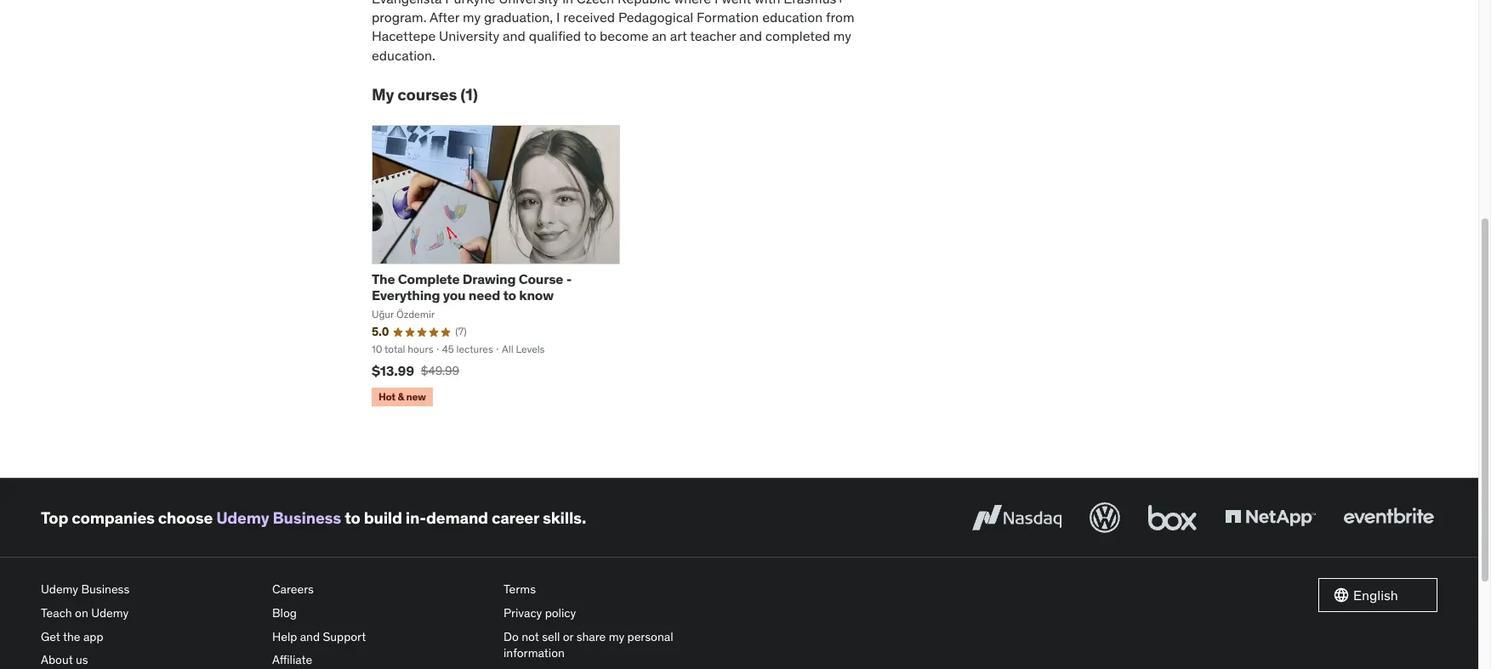 Task type: locate. For each thing, give the bounding box(es) containing it.
1 vertical spatial udemy
[[41, 582, 78, 598]]

udemy right on
[[91, 606, 129, 621]]

companies
[[72, 508, 155, 528]]

careers link
[[272, 579, 490, 602]]

get the app link
[[41, 626, 259, 649]]

udemy
[[216, 508, 269, 528], [41, 582, 78, 598], [91, 606, 129, 621]]

small image
[[1333, 587, 1350, 604]]

terms link
[[504, 579, 722, 602]]

skills.
[[543, 508, 586, 528]]

know
[[519, 287, 554, 304]]

udemy business teach on udemy get the app about us
[[41, 582, 130, 668]]

course
[[519, 271, 564, 288]]

levels
[[516, 343, 545, 356]]

in-
[[406, 508, 426, 528]]

1 horizontal spatial business
[[273, 508, 341, 528]]

do
[[504, 629, 519, 645]]

share
[[577, 629, 606, 645]]

my
[[609, 629, 625, 645]]

terms privacy policy do not sell or share my personal information
[[504, 582, 674, 661]]

drawing
[[463, 271, 516, 288]]

udemy up teach
[[41, 582, 78, 598]]

to left build
[[345, 508, 361, 528]]

1 vertical spatial business
[[81, 582, 130, 598]]

lectures
[[457, 343, 493, 356]]

box image
[[1145, 500, 1202, 537]]

udemy business link
[[216, 508, 341, 528], [41, 579, 259, 602]]

udemy right choose
[[216, 508, 269, 528]]

help and support link
[[272, 626, 490, 649]]

or
[[563, 629, 574, 645]]

business up careers
[[273, 508, 341, 528]]

about
[[41, 653, 73, 668]]

to
[[503, 287, 516, 304], [345, 508, 361, 528]]

1 horizontal spatial to
[[503, 287, 516, 304]]

0 vertical spatial business
[[273, 508, 341, 528]]

udemy business link up careers
[[216, 508, 341, 528]]

netapp image
[[1222, 500, 1320, 537]]

information
[[504, 646, 565, 661]]

business inside udemy business teach on udemy get the app about us
[[81, 582, 130, 598]]

privacy
[[504, 606, 542, 621]]

about us link
[[41, 649, 259, 670]]

business up on
[[81, 582, 130, 598]]

0 horizontal spatial to
[[345, 508, 361, 528]]

my
[[372, 84, 394, 105]]

do not sell or share my personal information button
[[504, 626, 722, 666]]

english button
[[1319, 579, 1438, 613]]

us
[[76, 653, 88, 668]]

özdemir
[[396, 308, 435, 320]]

2 horizontal spatial udemy
[[216, 508, 269, 528]]

1 horizontal spatial udemy
[[91, 606, 129, 621]]

not
[[522, 629, 539, 645]]

10 total hours
[[372, 343, 434, 356]]

udemy business link up get the app link
[[41, 579, 259, 602]]

0 horizontal spatial udemy
[[41, 582, 78, 598]]

$49.99
[[421, 363, 460, 379]]

0 horizontal spatial business
[[81, 582, 130, 598]]

to right need
[[503, 287, 516, 304]]

0 vertical spatial to
[[503, 287, 516, 304]]

business
[[273, 508, 341, 528], [81, 582, 130, 598]]

to inside the complete drawing course - everything you need to know uğur özdemir
[[503, 287, 516, 304]]

app
[[83, 629, 103, 645]]

7 reviews element
[[456, 325, 467, 340]]



Task type: describe. For each thing, give the bounding box(es) containing it.
-
[[566, 271, 572, 288]]

45
[[442, 343, 454, 356]]

choose
[[158, 508, 213, 528]]

the
[[63, 629, 80, 645]]

10
[[372, 343, 382, 356]]

the
[[372, 271, 395, 288]]

hours
[[408, 343, 434, 356]]

on
[[75, 606, 88, 621]]

uğur
[[372, 308, 394, 320]]

hot
[[379, 391, 396, 403]]

affiliate
[[272, 653, 313, 668]]

1 vertical spatial udemy business link
[[41, 579, 259, 602]]

teach
[[41, 606, 72, 621]]

all
[[502, 343, 514, 356]]

2 vertical spatial udemy
[[91, 606, 129, 621]]

teach on udemy link
[[41, 602, 259, 626]]

$13.99
[[372, 362, 414, 379]]

need
[[469, 287, 500, 304]]

build
[[364, 508, 402, 528]]

courses
[[398, 84, 457, 105]]

personal
[[628, 629, 674, 645]]

volkswagen image
[[1087, 500, 1124, 537]]

0 vertical spatial udemy
[[216, 508, 269, 528]]

new
[[406, 391, 426, 403]]

policy
[[545, 606, 576, 621]]

total
[[385, 343, 405, 356]]

careers
[[272, 582, 314, 598]]

top companies choose udemy business to build in-demand career skills.
[[41, 508, 586, 528]]

terms
[[504, 582, 536, 598]]

the complete drawing course - everything you need to know link
[[372, 271, 572, 304]]

hot & new
[[379, 391, 426, 403]]

help
[[272, 629, 297, 645]]

5.0
[[372, 324, 389, 340]]

eventbrite image
[[1340, 500, 1438, 537]]

(1)
[[461, 84, 478, 105]]

nasdaq image
[[968, 500, 1066, 537]]

everything
[[372, 287, 440, 304]]

english
[[1354, 587, 1399, 604]]

get
[[41, 629, 60, 645]]

blog
[[272, 606, 297, 621]]

0 vertical spatial udemy business link
[[216, 508, 341, 528]]

career
[[492, 508, 539, 528]]

and
[[300, 629, 320, 645]]

demand
[[426, 508, 488, 528]]

sell
[[542, 629, 560, 645]]

complete
[[398, 271, 460, 288]]

privacy policy link
[[504, 602, 722, 626]]

careers blog help and support affiliate
[[272, 582, 366, 668]]

my courses (1)
[[372, 84, 478, 105]]

$13.99 $49.99
[[372, 362, 460, 379]]

blog link
[[272, 602, 490, 626]]

45 lectures
[[442, 343, 493, 356]]

(7)
[[456, 325, 467, 338]]

support
[[323, 629, 366, 645]]

affiliate link
[[272, 649, 490, 670]]

&
[[398, 391, 404, 403]]

all levels
[[502, 343, 545, 356]]

1 vertical spatial to
[[345, 508, 361, 528]]

top
[[41, 508, 68, 528]]

you
[[443, 287, 466, 304]]

the complete drawing course - everything you need to know uğur özdemir
[[372, 271, 572, 320]]



Task type: vqa. For each thing, say whether or not it's contained in the screenshot.
the bottommost to
yes



